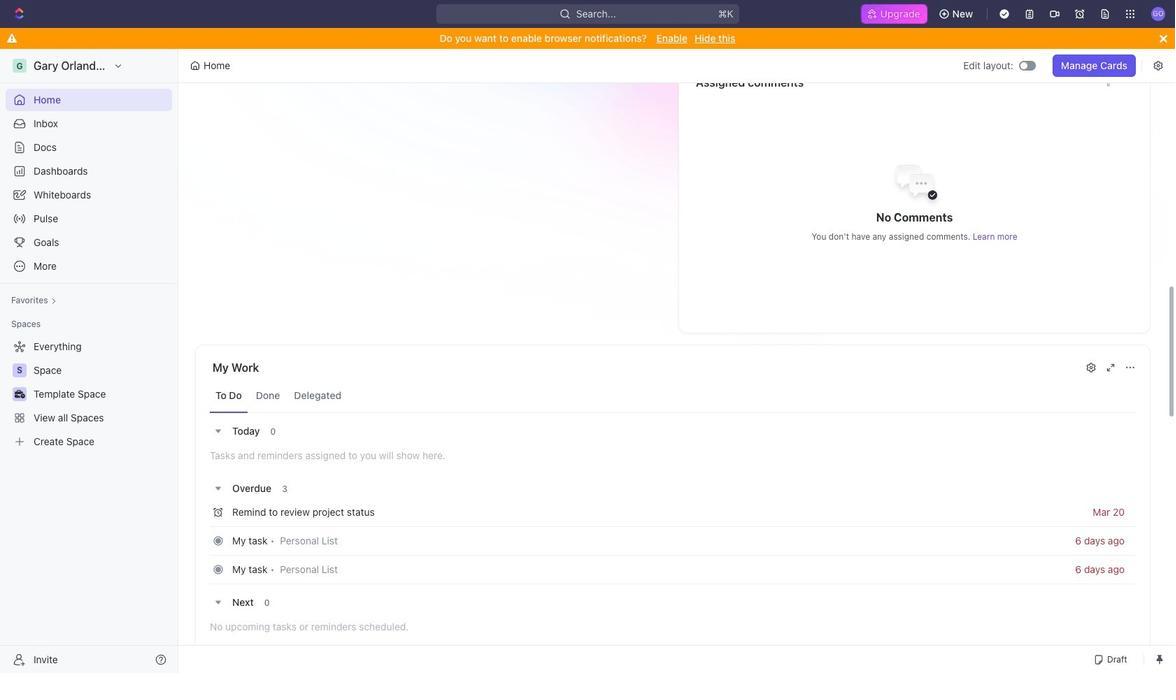 Task type: describe. For each thing, give the bounding box(es) containing it.
business time image
[[14, 390, 25, 399]]

tree inside sidebar 'navigation'
[[6, 336, 172, 453]]



Task type: vqa. For each thing, say whether or not it's contained in the screenshot.
second 'XR6E7' icon from the right
no



Task type: locate. For each thing, give the bounding box(es) containing it.
gary orlando's workspace, , element
[[13, 59, 27, 73]]

sidebar navigation
[[0, 49, 181, 674]]

tab list
[[210, 379, 1136, 414]]

tree
[[6, 336, 172, 453]]

space, , element
[[13, 364, 27, 378]]



